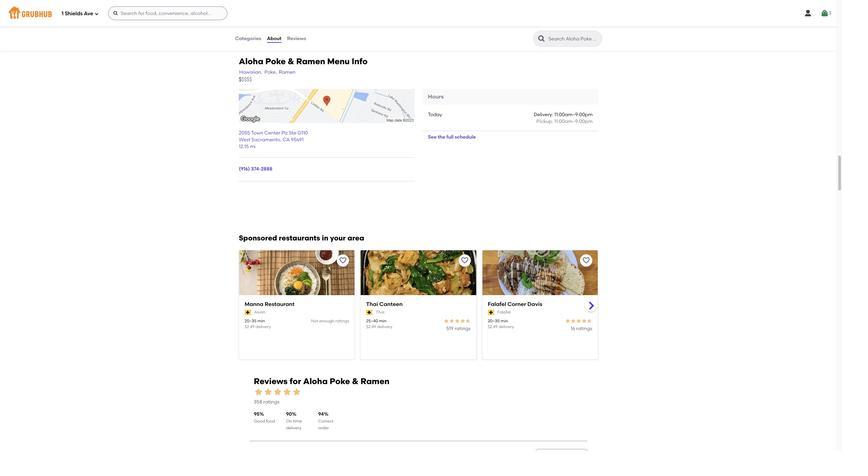 Task type: vqa. For each thing, say whether or not it's contained in the screenshot.
Angeles
no



Task type: describe. For each thing, give the bounding box(es) containing it.
food
[[266, 419, 275, 424]]

order
[[318, 426, 329, 431]]

falafel corner davis
[[488, 301, 542, 308]]

2 horizontal spatial ramen
[[361, 377, 389, 387]]

1 shields ave
[[62, 10, 93, 17]]

thai for thai
[[376, 310, 384, 315]]

sacramento
[[251, 137, 280, 143]]

0 horizontal spatial ramen
[[279, 69, 295, 75]]

delivery for restaurant
[[256, 325, 271, 330]]

falafel for falafel corner davis
[[488, 301, 506, 308]]

plz
[[281, 130, 288, 136]]

full
[[446, 134, 454, 140]]

delivery: 11:00am–9:00pm
[[534, 112, 593, 118]]

sponsored
[[239, 234, 277, 242]]

subscription pass image for manna
[[245, 310, 251, 316]]

davis
[[527, 301, 542, 308]]

poke, button
[[264, 69, 277, 76]]

categories
[[235, 36, 261, 41]]

90 on time delivery
[[286, 412, 302, 431]]

$
[[239, 76, 241, 83]]

falafel corner davis logo image
[[482, 251, 598, 308]]

95 good food
[[254, 412, 275, 424]]

12.15
[[239, 144, 249, 150]]

save this restaurant button for thai canteen
[[458, 255, 471, 267]]

corner
[[507, 301, 526, 308]]

358 ratings
[[254, 400, 279, 405]]

thai for thai canteen
[[366, 301, 378, 308]]

hawaiian, button
[[239, 69, 263, 76]]

reviews for aloha poke & ramen
[[254, 377, 389, 387]]

west
[[239, 137, 250, 143]]

1 horizontal spatial svg image
[[804, 9, 812, 17]]

hawaiian,
[[239, 69, 262, 75]]

your
[[330, 234, 346, 242]]

Search Aloha Poke & Ramen search field
[[548, 36, 600, 42]]

reviews for reviews
[[287, 36, 306, 41]]

0 horizontal spatial svg image
[[95, 12, 99, 16]]

thai canteen logo image
[[361, 251, 476, 308]]

16 ratings
[[571, 326, 592, 332]]

Search for food, convenience, alcohol... search field
[[108, 6, 227, 20]]

25–40 min $2.49 delivery
[[366, 319, 392, 330]]

town
[[251, 130, 263, 136]]

0 vertical spatial poke
[[265, 57, 286, 66]]

ste
[[289, 130, 296, 136]]

reviews button
[[287, 27, 306, 51]]

today
[[428, 112, 442, 118]]

time
[[293, 419, 302, 424]]

374-
[[251, 167, 261, 172]]

11:00am–9:00pm for pickup: 11:00am–9:00pm
[[554, 119, 593, 125]]

schedule
[[455, 134, 476, 140]]

thai canteen link
[[366, 301, 471, 309]]

(916) 374-2888 button
[[239, 166, 272, 173]]

0 horizontal spatial aloha
[[239, 57, 263, 66]]

see
[[428, 134, 437, 140]]

on
[[286, 419, 292, 424]]

manna restaurant
[[245, 301, 295, 308]]

1 horizontal spatial poke
[[330, 377, 350, 387]]

canteen
[[379, 301, 403, 308]]

25–40
[[366, 319, 378, 324]]

(916) 374-2888
[[239, 167, 272, 172]]

95691
[[291, 137, 304, 143]]

94 correct order
[[318, 412, 333, 431]]

94
[[318, 412, 324, 418]]

thai canteen
[[366, 301, 403, 308]]

358
[[254, 400, 262, 405]]

about
[[267, 36, 281, 41]]

min for thai
[[379, 319, 386, 324]]

delivery for canteen
[[377, 325, 392, 330]]

save this restaurant button for falafel corner davis
[[580, 255, 592, 267]]

correct
[[318, 419, 333, 424]]

center
[[264, 130, 280, 136]]

20–35 min $2.49 delivery for manna
[[245, 319, 271, 330]]

save this restaurant image for thai canteen
[[461, 257, 469, 265]]

hawaiian, poke, ramen
[[239, 69, 295, 75]]

2888
[[261, 167, 272, 172]]

about button
[[267, 27, 282, 51]]

0 vertical spatial ramen
[[296, 57, 325, 66]]

0 horizontal spatial svg image
[[113, 11, 118, 16]]

subscription pass image
[[366, 310, 373, 316]]

aloha poke & ramen menu info
[[239, 57, 368, 66]]

delivery inside 90 on time delivery
[[286, 426, 301, 431]]



Task type: locate. For each thing, give the bounding box(es) containing it.
0 horizontal spatial $2.49
[[245, 325, 255, 330]]

thai up subscription pass icon
[[366, 301, 378, 308]]

shields
[[65, 10, 83, 17]]

ca
[[283, 137, 290, 143]]

20–35 down falafel corner davis on the right bottom of the page
[[488, 319, 500, 324]]

1 vertical spatial thai
[[376, 310, 384, 315]]

falafel left 'corner'
[[488, 301, 506, 308]]

2 subscription pass image from the left
[[488, 310, 495, 316]]

$$$$$
[[239, 76, 252, 83]]

0 vertical spatial thai
[[366, 301, 378, 308]]

delivery down time
[[286, 426, 301, 431]]

0 horizontal spatial &
[[288, 57, 294, 66]]

svg image inside 3 button
[[821, 9, 829, 17]]

ave
[[84, 10, 93, 17]]

1 vertical spatial ramen
[[279, 69, 295, 75]]

not enough ratings
[[311, 319, 349, 324]]

min
[[257, 319, 265, 324], [379, 319, 386, 324], [501, 319, 508, 324]]

delivery inside 25–40 min $2.49 delivery
[[377, 325, 392, 330]]

0 vertical spatial aloha
[[239, 57, 263, 66]]

1 save this restaurant image from the left
[[461, 257, 469, 265]]

manna restaurant logo image
[[239, 251, 355, 308]]

2 save this restaurant image from the left
[[582, 257, 590, 265]]

manna restaurant link
[[245, 301, 349, 309]]

2 11:00am–9:00pm from the top
[[554, 119, 593, 125]]

thai down thai canteen on the bottom
[[376, 310, 384, 315]]

g110
[[298, 130, 308, 136]]

ratings right "16"
[[576, 326, 592, 332]]

ratings right enough
[[335, 319, 349, 324]]

star icon image
[[444, 319, 449, 324], [449, 319, 454, 324], [454, 319, 460, 324], [460, 319, 465, 324], [465, 319, 471, 324], [465, 319, 471, 324], [565, 319, 571, 324], [571, 319, 576, 324], [576, 319, 581, 324], [581, 319, 587, 324], [587, 319, 592, 324], [587, 319, 592, 324], [254, 388, 263, 397], [263, 388, 273, 397], [273, 388, 282, 397], [282, 388, 292, 397], [292, 388, 301, 397]]

delivery down the asian
[[256, 325, 271, 330]]

3 save this restaurant button from the left
[[580, 255, 592, 267]]

mi
[[250, 144, 256, 150]]

$2.49 for manna restaurant
[[245, 325, 255, 330]]

0 vertical spatial &
[[288, 57, 294, 66]]

ratings right 519
[[455, 326, 471, 332]]

1 horizontal spatial aloha
[[303, 377, 328, 387]]

3 $2.49 from the left
[[488, 325, 498, 330]]

poke
[[265, 57, 286, 66], [330, 377, 350, 387]]

11:00am–9:00pm for delivery: 11:00am–9:00pm
[[554, 112, 593, 118]]

,
[[280, 137, 281, 143]]

$2.49 down the asian
[[245, 325, 255, 330]]

1 horizontal spatial 20–35 min $2.49 delivery
[[488, 319, 514, 330]]

manna
[[245, 301, 263, 308]]

info
[[352, 57, 368, 66]]

ratings right 358
[[263, 400, 279, 405]]

subscription pass image down the manna
[[245, 310, 251, 316]]

3 button
[[821, 7, 831, 19]]

1 vertical spatial 11:00am–9:00pm
[[554, 119, 593, 125]]

0 horizontal spatial save this restaurant button
[[337, 255, 349, 267]]

min down falafel corner davis on the right bottom of the page
[[501, 319, 508, 324]]

0 horizontal spatial 20–35 min $2.49 delivery
[[245, 319, 271, 330]]

2 min from the left
[[379, 319, 386, 324]]

20–35 down the asian
[[245, 319, 257, 324]]

1 20–35 from the left
[[245, 319, 257, 324]]

3 min from the left
[[501, 319, 508, 324]]

svg image
[[804, 9, 812, 17], [95, 12, 99, 16]]

1 $2.49 from the left
[[245, 325, 255, 330]]

pickup:
[[536, 119, 553, 125]]

1 horizontal spatial svg image
[[821, 9, 829, 17]]

min for falafel
[[501, 319, 508, 324]]

delivery down falafel corner davis on the right bottom of the page
[[499, 325, 514, 330]]

aloha
[[239, 57, 263, 66], [303, 377, 328, 387]]

1 subscription pass image from the left
[[245, 310, 251, 316]]

0 horizontal spatial subscription pass image
[[245, 310, 251, 316]]

$2.49 down "25–40"
[[366, 325, 376, 330]]

save this restaurant button
[[337, 255, 349, 267], [458, 255, 471, 267], [580, 255, 592, 267]]

pickup: 11:00am–9:00pm
[[536, 119, 593, 125]]

1 horizontal spatial &
[[352, 377, 359, 387]]

1 min from the left
[[257, 319, 265, 324]]

20–35 min $2.49 delivery down falafel corner davis on the right bottom of the page
[[488, 319, 514, 330]]

save this restaurant image
[[339, 257, 347, 265]]

16
[[571, 326, 575, 332]]

(916)
[[239, 167, 250, 172]]

0 vertical spatial falafel
[[488, 301, 506, 308]]

0 horizontal spatial poke
[[265, 57, 286, 66]]

90
[[286, 412, 292, 418]]

ratings
[[335, 319, 349, 324], [455, 326, 471, 332], [576, 326, 592, 332], [263, 400, 279, 405]]

1 horizontal spatial subscription pass image
[[488, 310, 495, 316]]

falafel for falafel
[[497, 310, 511, 315]]

delivery for corner
[[499, 325, 514, 330]]

area
[[347, 234, 364, 242]]

in
[[322, 234, 328, 242]]

519 ratings
[[446, 326, 471, 332]]

3
[[829, 10, 831, 16]]

2 20–35 from the left
[[488, 319, 500, 324]]

main navigation navigation
[[0, 0, 837, 27]]

the
[[438, 134, 445, 140]]

$2.49
[[245, 325, 255, 330], [366, 325, 376, 330], [488, 325, 498, 330]]

1 horizontal spatial min
[[379, 319, 386, 324]]

good
[[254, 419, 265, 424]]

ratings for 16 ratings
[[576, 326, 592, 332]]

0 vertical spatial 11:00am–9:00pm
[[554, 112, 593, 118]]

not
[[311, 319, 318, 324]]

&
[[288, 57, 294, 66], [352, 377, 359, 387]]

reviews up 358 ratings
[[254, 377, 288, 387]]

1 horizontal spatial 20–35
[[488, 319, 500, 324]]

$2.49 for thai canteen
[[366, 325, 376, 330]]

enough
[[319, 319, 334, 324]]

1 horizontal spatial save this restaurant button
[[458, 255, 471, 267]]

20–35 for falafel
[[488, 319, 500, 324]]

20–35 min $2.49 delivery for falafel
[[488, 319, 514, 330]]

search icon image
[[538, 35, 546, 43]]

2 horizontal spatial $2.49
[[488, 325, 498, 330]]

2055
[[239, 130, 250, 136]]

95
[[254, 412, 259, 418]]

0 horizontal spatial 20–35
[[245, 319, 257, 324]]

11:00am–9:00pm
[[554, 112, 593, 118], [554, 119, 593, 125]]

min down the asian
[[257, 319, 265, 324]]

$2.49 for falafel corner davis
[[488, 325, 498, 330]]

see the full schedule button
[[423, 131, 481, 143]]

delivery:
[[534, 112, 553, 118]]

hours
[[428, 93, 444, 100]]

1 vertical spatial poke
[[330, 377, 350, 387]]

ratings for 519 ratings
[[455, 326, 471, 332]]

1 horizontal spatial save this restaurant image
[[582, 257, 590, 265]]

falafel down falafel corner davis on the right bottom of the page
[[497, 310, 511, 315]]

1 11:00am–9:00pm from the top
[[554, 112, 593, 118]]

1 horizontal spatial ramen
[[296, 57, 325, 66]]

thai
[[366, 301, 378, 308], [376, 310, 384, 315]]

2 $2.49 from the left
[[366, 325, 376, 330]]

save this restaurant button for manna restaurant
[[337, 255, 349, 267]]

20–35 min $2.49 delivery
[[245, 319, 271, 330], [488, 319, 514, 330]]

1
[[62, 10, 64, 17]]

1 save this restaurant button from the left
[[337, 255, 349, 267]]

0 vertical spatial reviews
[[287, 36, 306, 41]]

aloha right for
[[303, 377, 328, 387]]

asian
[[254, 310, 265, 315]]

$2.49 inside 25–40 min $2.49 delivery
[[366, 325, 376, 330]]

2 horizontal spatial save this restaurant button
[[580, 255, 592, 267]]

ramen
[[296, 57, 325, 66], [279, 69, 295, 75], [361, 377, 389, 387]]

ramen button
[[279, 69, 296, 76]]

restaurant
[[265, 301, 295, 308]]

11:00am–9:00pm down the delivery: 11:00am–9:00pm
[[554, 119, 593, 125]]

svg image
[[821, 9, 829, 17], [113, 11, 118, 16]]

1 horizontal spatial $2.49
[[366, 325, 376, 330]]

see the full schedule
[[428, 134, 476, 140]]

2 save this restaurant button from the left
[[458, 255, 471, 267]]

reviews for reviews for aloha poke & ramen
[[254, 377, 288, 387]]

2 vertical spatial ramen
[[361, 377, 389, 387]]

min inside 25–40 min $2.49 delivery
[[379, 319, 386, 324]]

519
[[446, 326, 454, 332]]

categories button
[[235, 27, 262, 51]]

aloha up hawaiian,
[[239, 57, 263, 66]]

20–35
[[245, 319, 257, 324], [488, 319, 500, 324]]

min right "25–40"
[[379, 319, 386, 324]]

delivery down "25–40"
[[377, 325, 392, 330]]

subscription pass image for falafel
[[488, 310, 495, 316]]

reviews inside button
[[287, 36, 306, 41]]

1 vertical spatial reviews
[[254, 377, 288, 387]]

for
[[290, 377, 301, 387]]

poke,
[[264, 69, 277, 75]]

menu
[[327, 57, 350, 66]]

2 20–35 min $2.49 delivery from the left
[[488, 319, 514, 330]]

save this restaurant image for falafel corner davis
[[582, 257, 590, 265]]

reviews
[[287, 36, 306, 41], [254, 377, 288, 387]]

save this restaurant image
[[461, 257, 469, 265], [582, 257, 590, 265]]

subscription pass image down falafel corner davis on the right bottom of the page
[[488, 310, 495, 316]]

1 20–35 min $2.49 delivery from the left
[[245, 319, 271, 330]]

20–35 for manna
[[245, 319, 257, 324]]

restaurants
[[279, 234, 320, 242]]

2 horizontal spatial min
[[501, 319, 508, 324]]

min for manna
[[257, 319, 265, 324]]

sponsored restaurants in your area
[[239, 234, 364, 242]]

ratings for 358 ratings
[[263, 400, 279, 405]]

svg image right ave
[[95, 12, 99, 16]]

reviews right about
[[287, 36, 306, 41]]

svg image left 3 button
[[804, 9, 812, 17]]

2055 town center plz ste g110 west sacramento , ca 95691 12.15 mi
[[239, 130, 308, 150]]

1 vertical spatial aloha
[[303, 377, 328, 387]]

20–35 min $2.49 delivery down the asian
[[245, 319, 271, 330]]

0 horizontal spatial save this restaurant image
[[461, 257, 469, 265]]

subscription pass image
[[245, 310, 251, 316], [488, 310, 495, 316]]

0 horizontal spatial min
[[257, 319, 265, 324]]

1 vertical spatial falafel
[[497, 310, 511, 315]]

$2.49 down falafel corner davis on the right bottom of the page
[[488, 325, 498, 330]]

1 vertical spatial &
[[352, 377, 359, 387]]

11:00am–9:00pm up pickup: 11:00am–9:00pm on the top
[[554, 112, 593, 118]]

falafel corner davis link
[[488, 301, 592, 309]]



